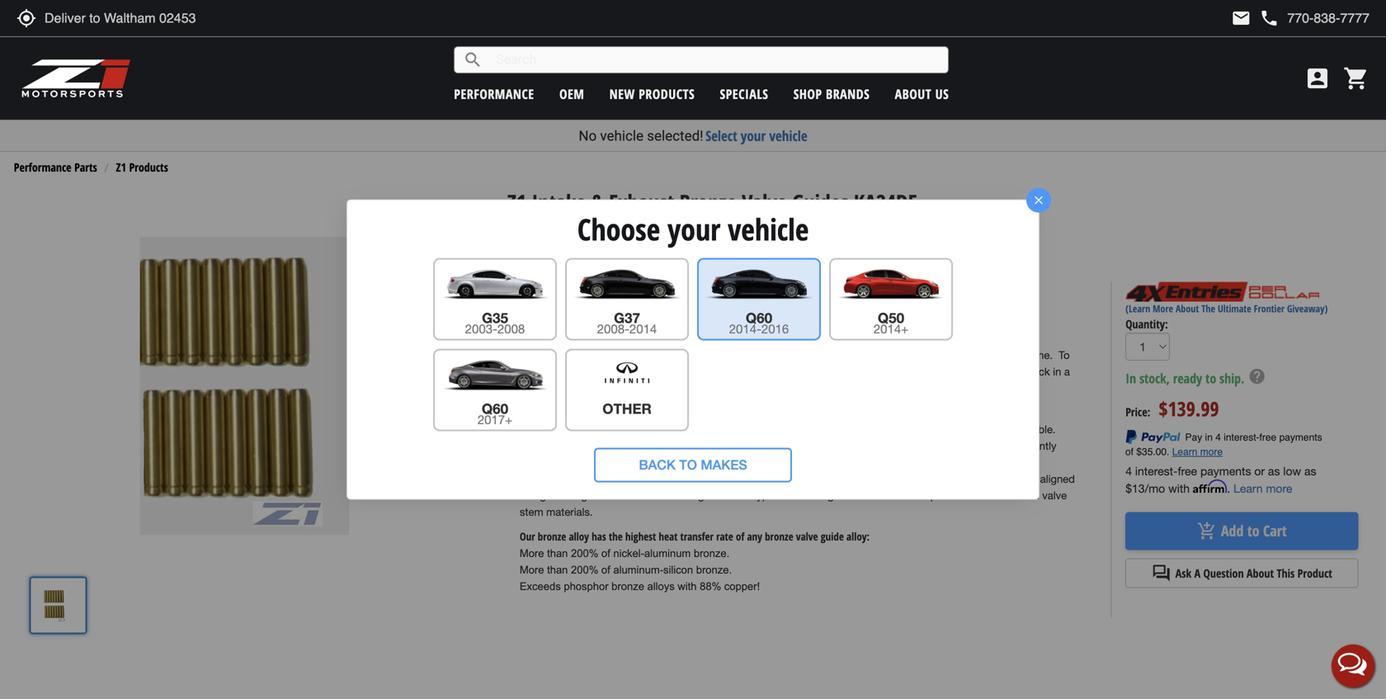 Task type: vqa. For each thing, say whether or not it's contained in the screenshot.
back
yes



Task type: describe. For each thing, give the bounding box(es) containing it.
ship.
[[1220, 370, 1245, 387]]

these
[[756, 349, 782, 362]]

2 vertical spatial are
[[603, 423, 618, 436]]

z1 products
[[116, 159, 168, 175]]

q60 for q60 2014-2016
[[746, 310, 773, 326]]

z1 for intake
[[508, 187, 527, 217]]

a down to
[[1065, 365, 1071, 378]]

0 vertical spatial about
[[895, 85, 932, 103]]

performance
[[14, 159, 72, 175]]

shaped
[[703, 473, 738, 485]]

bronze up filament
[[657, 456, 690, 469]]

shopping_cart
[[1344, 65, 1370, 92]]

interest-
[[1136, 465, 1179, 478]]

with inside our bronze alloy has the highest heat transfer rate of any bronze valve guide alloy: more than 200% of nickel-aluminum bronze. more than 200% of aluminum-silicon bronze. exceeds phosphor bronze alloys with 88% copper!
[[678, 581, 697, 593]]

1 200% from the top
[[571, 547, 599, 560]]

shop brands
[[794, 85, 870, 103]]

q50 2014+
[[874, 310, 909, 336]]

1 horizontal spatial intake
[[615, 324, 644, 337]]

valve down original
[[693, 456, 717, 469]]

alloys
[[648, 581, 675, 593]]

to inside in stock, ready to ship. help
[[1206, 370, 1217, 387]]

because:
[[735, 405, 772, 420]]

phosphor
[[564, 581, 609, 593]]

fits
[[508, 243, 523, 258]]

2008
[[498, 322, 525, 336]]

0 horizontal spatial and
[[835, 440, 853, 452]]

guides inside manganese-bronze valve guides are your best buy because: our valve guides are manufactured completely in the united states of america from the finest material available. our bronze material exceeds all original equipment specifications and is at least more durable than any currently competing u.s.a. produced bronze valve guide. our bronze alloy utilizes hard filament shaped wear particles, evenly distributed throughout the material, and aligned along the length of the finished valve guide. this type of metallurgical structure is compatible with all modern valve stem materials.
[[628, 405, 656, 420]]

this inside manganese-bronze valve guides are your best buy because: our valve guides are manufactured completely in the united states of america from the finest material available. our bronze material exceeds all original equipment specifications and is at least more durable than any currently competing u.s.a. produced bronze valve guide. our bronze alloy utilizes hard filament shaped wear particles, evenly distributed throughout the material, and aligned along the length of the finished valve guide. this type of metallurgical structure is compatible with all modern valve stem materials.
[[731, 489, 751, 502]]

vehicle inside no vehicle selected! select your vehicle
[[601, 128, 644, 144]]

phone link
[[1260, 8, 1370, 28]]

valve down resistance than
[[735, 324, 761, 337]]

1 vertical spatial stock
[[802, 365, 828, 378]]

bronze down aluminum-
[[612, 581, 645, 593]]

or inside whether rebuiling stock or high hp applications, these are a great idea for anyone rebuilding a ka24de engine.  to properly perform a port job it is recommended to drive out stock valve guides and we recommend driving back in a set of bronze guides when the port work is completed.
[[636, 349, 646, 362]]

mail link
[[1232, 8, 1252, 28]]

question_answer
[[1152, 563, 1172, 583]]

bronze inside whether rebuiling stock or high hp applications, these are a great idea for anyone rebuilding a ka24de engine.  to properly perform a port job it is recommended to drive out stock valve guides and we recommend driving back in a set of bronze guides when the port work is completed.
[[550, 382, 583, 395]]

bronze inside z1 intake & exhaust bronze valve guides ka24de z1 motorsports fits models: s13 / s14...
[[680, 187, 737, 217]]

2 vertical spatial than
[[547, 564, 568, 576]]

stem
[[520, 506, 544, 518]]

a left great
[[803, 349, 809, 362]]

steel
[[825, 299, 847, 312]]

new products
[[610, 85, 695, 103]]

filament
[[662, 473, 700, 485]]

no
[[579, 128, 597, 144]]

0 vertical spatial all
[[661, 440, 671, 452]]

shopping_cart link
[[1340, 65, 1370, 92]]

price:
[[1126, 404, 1151, 420]]

hard
[[637, 473, 659, 485]]

2016
[[762, 322, 789, 336]]

add
[[1222, 521, 1245, 541]]

of down utilizes
[[600, 489, 609, 502]]

than inside manganese-bronze valve guides are your best buy because: our valve guides are manufactured completely in the united states of america from the finest material available. our bronze material exceeds all original equipment specifications and is at least more durable than any currently competing u.s.a. produced bronze valve guide. our bronze alloy utilizes hard filament shaped wear particles, evenly distributed throughout the material, and aligned along the length of the finished valve guide. this type of metallurgical structure is compatible with all modern valve stem materials.
[[971, 440, 993, 452]]

1 as from the left
[[1269, 465, 1281, 478]]

your inside manganese-bronze valve guides are your best buy because: our valve guides are manufactured completely in the united states of america from the finest material available. our bronze material exceeds all original equipment specifications and is at least more durable than any currently competing u.s.a. produced bronze valve guide. our bronze alloy utilizes hard filament shaped wear particles, evenly distributed throughout the material, and aligned along the length of the finished valve guide. this type of metallurgical structure is compatible with all modern valve stem materials.
[[675, 405, 694, 420]]

at
[[867, 440, 876, 452]]

with inside "4 interest-free payments or as low as $13 /mo with affirm . learn more"
[[1169, 482, 1191, 496]]

of up phosphor at the bottom left
[[602, 564, 611, 576]]

of right states
[[844, 423, 853, 436]]

valve inside z1 intake & exhaust bronze valve guides ka24de z1 motorsports fits models: s13 / s14...
[[742, 187, 788, 217]]

alloy inside manganese-bronze valve guides are your best buy because: our valve guides are manufactured completely in the united states of america from the finest material available. our bronze material exceeds all original equipment specifications and is at least more durable than any currently competing u.s.a. produced bronze valve guide. our bronze alloy utilizes hard filament shaped wear particles, evenly distributed throughout the material, and aligned along the length of the finished valve guide. this type of metallurgical structure is compatible with all modern valve stem materials.
[[576, 473, 599, 485]]

wear
[[741, 473, 765, 485]]

0 horizontal spatial material
[[576, 440, 615, 452]]

is right structure in the bottom of the page
[[899, 489, 907, 502]]

whether rebuiling stock or high hp applications, these are a great idea for anyone rebuilding a ka24de engine.  to properly perform a port job it is recommended to drive out stock valve guides and we recommend driving back in a set of bronze guides when the port work is completed.
[[520, 349, 1071, 395]]

a
[[1195, 565, 1201, 581]]

exhaust inside z1 intake & exhaust bronze valve guides ka24de z1 motorsports fits models: s13 / s14...
[[609, 187, 675, 217]]

new products link
[[610, 85, 695, 103]]

2017+
[[478, 413, 513, 427]]

0 horizontal spatial guides.
[[764, 324, 799, 337]]

competing
[[520, 456, 571, 469]]

recommended
[[672, 365, 741, 378]]

when
[[621, 382, 646, 395]]

88%
[[700, 581, 722, 593]]

length
[[568, 489, 597, 502]]

back to makes button
[[594, 448, 793, 482]]

to inside whether rebuiling stock or high hp applications, these are a great idea for anyone rebuilding a ka24de engine.  to properly perform a port job it is recommended to drive out stock valve guides and we recommend driving back in a set of bronze guides when the port work is completed.
[[744, 365, 754, 378]]

choose your vehicle
[[578, 209, 809, 249]]

0 vertical spatial guide.
[[720, 456, 750, 469]]

heat
[[659, 529, 678, 544]]

from
[[898, 423, 920, 436]]

0 vertical spatial more
[[1153, 302, 1174, 315]]

in stock, ready to ship. help
[[1126, 367, 1267, 387]]

0 vertical spatial guides
[[859, 365, 891, 378]]

2 horizontal spatial and
[[1020, 473, 1038, 485]]

aligned
[[1041, 473, 1076, 485]]

0 vertical spatial stock
[[607, 349, 633, 362]]

resistance than
[[701, 299, 774, 312]]

/
[[585, 244, 589, 258]]

back to makes
[[639, 457, 748, 473]]

free
[[1179, 465, 1198, 478]]

vehicle up 'the stock'
[[728, 209, 809, 249]]

valve down aligned
[[1043, 489, 1068, 502]]

set
[[520, 382, 535, 395]]

back
[[1027, 365, 1051, 378]]

1 vertical spatial &
[[647, 324, 654, 337]]

nickel-
[[614, 547, 645, 560]]

s13
[[565, 244, 582, 258]]

2 horizontal spatial z1
[[540, 221, 550, 237]]

bronze up kit
[[520, 299, 554, 312]]

products
[[639, 85, 695, 103]]

to right add
[[1248, 521, 1260, 541]]

guides have more wear
[[585, 299, 699, 312]]

to
[[1059, 349, 1070, 362]]

q60 2017+
[[478, 401, 513, 427]]

to inside button
[[680, 457, 698, 473]]

and inside whether rebuiling stock or high hp applications, these are a great idea for anyone rebuilding a ka24de engine.  to properly perform a port job it is recommended to drive out stock valve guides and we recommend driving back in a set of bronze guides when the port work is completed.
[[894, 365, 912, 378]]

1 vertical spatial port
[[668, 382, 687, 395]]

2 our from the top
[[520, 440, 538, 452]]

this inside question_answer ask a question about this product
[[1278, 565, 1296, 581]]

compatible
[[910, 489, 963, 502]]

work
[[690, 382, 713, 395]]

0 vertical spatial your
[[741, 126, 766, 145]]

back
[[639, 457, 676, 473]]

durable
[[932, 440, 968, 452]]

structure
[[854, 489, 896, 502]]

shop brands link
[[794, 85, 870, 103]]

whether
[[520, 349, 560, 362]]

1 vertical spatial guides
[[586, 382, 618, 395]]

valve inside whether rebuiling stock or high hp applications, these are a great idea for anyone rebuilding a ka24de engine.  to properly perform a port job it is recommended to drive out stock valve guides and we recommend driving back in a set of bronze guides when the port work is completed.
[[831, 365, 856, 378]]

(learn more about the ultimate frontier giveaway) link
[[1126, 302, 1329, 315]]

specifications
[[766, 440, 832, 452]]

Search search field
[[483, 47, 949, 73]]

of down particles,
[[778, 489, 787, 502]]

guide
[[821, 529, 844, 544]]

buy
[[717, 405, 733, 420]]

has
[[592, 529, 607, 544]]

q50
[[878, 310, 905, 326]]

1 vertical spatial bronze.
[[697, 564, 732, 576]]

1 vertical spatial all
[[989, 489, 1000, 502]]

ka24de inside z1 intake & exhaust bronze valve guides ka24de z1 motorsports fits models: s13 / s14...
[[854, 187, 918, 217]]

bronze inside manganese-bronze valve guides are your best buy because: our valve guides are manufactured completely in the united states of america from the finest material available. our bronze material exceeds all original equipment specifications and is at least more durable than any currently competing u.s.a. produced bronze valve guide. our bronze alloy utilizes hard filament shaped wear particles, evenly distributed throughout the material, and aligned along the length of the finished valve guide. this type of metallurgical structure is compatible with all modern valve stem materials.
[[572, 405, 600, 420]]

2 200% from the top
[[571, 564, 599, 576]]

other
[[603, 401, 652, 417]]

frontier
[[1255, 302, 1285, 315]]

cart
[[1264, 521, 1288, 541]]

guides inside z1 intake & exhaust bronze valve guides ka24de z1 motorsports fits models: s13 / s14...
[[793, 187, 849, 217]]

add_shopping_cart add to cart
[[1198, 521, 1288, 541]]

1 vertical spatial guide.
[[699, 489, 728, 502]]

the left material, on the right bottom of the page
[[958, 473, 973, 485]]



Task type: locate. For each thing, give the bounding box(es) containing it.
or up job
[[636, 349, 646, 362]]

(learn
[[1126, 302, 1151, 315]]

valve down the manganese-
[[541, 423, 565, 436]]

valve down the idea
[[831, 365, 856, 378]]

1 vertical spatial or
[[1255, 465, 1266, 478]]

2014-
[[730, 322, 762, 336]]

bronze down 'materials.'
[[538, 529, 567, 544]]

$13
[[1126, 482, 1146, 496]]

motorsports
[[553, 221, 609, 237]]

product
[[1298, 565, 1333, 581]]

the down it
[[649, 382, 665, 395]]

1 horizontal spatial in
[[1054, 365, 1062, 378]]

intake down the guides have more wear
[[615, 324, 644, 337]]

any left currently at the bottom right of the page
[[996, 440, 1013, 452]]

1 horizontal spatial &
[[647, 324, 654, 337]]

1 horizontal spatial q60
[[746, 310, 773, 326]]

2 vertical spatial about
[[1247, 565, 1275, 581]]

the down utilizes
[[612, 489, 628, 502]]

1 horizontal spatial and
[[894, 365, 912, 378]]

exhaust up s14...
[[609, 187, 675, 217]]

.
[[1228, 482, 1231, 496]]

choose
[[578, 209, 661, 249]]

stock,
[[1140, 370, 1171, 387]]

z1 up fits
[[508, 187, 527, 217]]

finished
[[631, 489, 668, 502]]

200% up phosphor at the bottom left
[[571, 564, 599, 576]]

the up 'materials.'
[[549, 489, 565, 502]]

0 horizontal spatial &
[[592, 187, 604, 217]]

and down anyone
[[894, 365, 912, 378]]

0 vertical spatial more
[[905, 440, 929, 452]]

hp
[[674, 349, 689, 362]]

in down because:
[[746, 423, 754, 436]]

q60 up these
[[746, 310, 773, 326]]

1 vertical spatial guides.
[[764, 324, 799, 337]]

0 vertical spatial are
[[785, 349, 800, 362]]

with down silicon
[[678, 581, 697, 593]]

stock
[[607, 349, 633, 362], [802, 365, 828, 378]]

with down free
[[1169, 482, 1191, 496]]

performance parts link
[[14, 159, 97, 175]]

includes 16
[[557, 324, 612, 337]]

1 horizontal spatial this
[[731, 489, 751, 502]]

1 horizontal spatial stock
[[802, 365, 828, 378]]

of right set
[[538, 382, 547, 395]]

alloy left has
[[569, 529, 589, 544]]

1 horizontal spatial guides
[[793, 187, 849, 217]]

about right question
[[1247, 565, 1275, 581]]

driving
[[992, 365, 1024, 378]]

giveaway)
[[1288, 302, 1329, 315]]

ka24de
[[854, 187, 918, 217], [975, 349, 1015, 362]]

z1 for products
[[116, 159, 126, 175]]

or
[[636, 349, 646, 362], [1255, 465, 1266, 478]]

new
[[610, 85, 635, 103]]

performance link
[[454, 85, 535, 103]]

recommend
[[932, 365, 989, 378]]

0 vertical spatial guides.
[[878, 299, 913, 312]]

1 vertical spatial guides
[[628, 405, 656, 420]]

2 horizontal spatial are
[[785, 349, 800, 362]]

1 vertical spatial alloy
[[569, 529, 589, 544]]

more inside manganese-bronze valve guides are your best buy because: our valve guides are manufactured completely in the united states of america from the finest material available. our bronze material exceeds all original equipment specifications and is at least more durable than any currently competing u.s.a. produced bronze valve guide. our bronze alloy utilizes hard filament shaped wear particles, evenly distributed throughout the material, and aligned along the length of the finished valve guide. this type of metallurgical structure is compatible with all modern valve stem materials.
[[905, 440, 929, 452]]

z1 intake & exhaust bronze valve guides ka24de z1 motorsports fits models: s13 / s14...
[[508, 187, 918, 258]]

valve down filament
[[671, 489, 696, 502]]

guide.
[[720, 456, 750, 469], [699, 489, 728, 502]]

to up completed.
[[744, 365, 754, 378]]

valve inside manganese-bronze valve guides are your best buy because: our valve guides are manufactured completely in the united states of america from the finest material available. our bronze material exceeds all original equipment specifications and is at least more durable than any currently competing u.s.a. produced bronze valve guide. our bronze alloy utilizes hard filament shaped wear particles, evenly distributed throughout the material, and aligned along the length of the finished valve guide. this type of metallurgical structure is compatible with all modern valve stem materials.
[[603, 405, 625, 420]]

1 horizontal spatial z1
[[508, 187, 527, 217]]

0 horizontal spatial this
[[520, 324, 540, 337]]

vehicle
[[770, 126, 808, 145], [601, 128, 644, 144], [728, 209, 809, 249]]

as left low
[[1269, 465, 1281, 478]]

any right the rate
[[748, 529, 763, 544]]

are inside whether rebuiling stock or high hp applications, these are a great idea for anyone rebuilding a ka24de engine.  to properly perform a port job it is recommended to drive out stock valve guides and we recommend driving back in a set of bronze guides when the port work is completed.
[[785, 349, 800, 362]]

& right g37
[[647, 324, 654, 337]]

for
[[863, 349, 875, 362]]

0 horizontal spatial ka24de
[[854, 187, 918, 217]]

1 vertical spatial and
[[835, 440, 853, 452]]

stock down great
[[802, 365, 828, 378]]

intake inside z1 intake & exhaust bronze valve guides ka24de z1 motorsports fits models: s13 / s14...
[[532, 187, 586, 217]]

1 horizontal spatial with
[[966, 489, 986, 502]]

guides up u.s.a.
[[568, 423, 600, 436]]

equipment
[[712, 440, 763, 452]]

0 vertical spatial in
[[1054, 365, 1062, 378]]

1 vertical spatial any
[[748, 529, 763, 544]]

1 horizontal spatial about
[[1176, 302, 1200, 315]]

0 vertical spatial material
[[970, 423, 1008, 436]]

is left the at
[[856, 440, 864, 452]]

bronze down the bronze valve guides have more wear resistance than the stock steel valve guides.
[[699, 324, 732, 337]]

1 vertical spatial intake
[[615, 324, 644, 337]]

1 vertical spatial material
[[576, 440, 615, 452]]

bronze up competing
[[541, 440, 573, 452]]

more
[[905, 440, 929, 452], [1267, 482, 1293, 496]]

z1 motorsports logo image
[[21, 58, 132, 99]]

about us link
[[895, 85, 950, 103]]

perform
[[562, 365, 600, 378]]

it
[[652, 365, 658, 378]]

0 horizontal spatial all
[[661, 440, 671, 452]]

a right perform
[[603, 365, 609, 378]]

shop
[[794, 85, 823, 103]]

guides. up 2014+
[[878, 299, 913, 312]]

price: $139.99
[[1126, 395, 1220, 422]]

0 horizontal spatial as
[[1269, 465, 1281, 478]]

0 horizontal spatial guides
[[628, 405, 656, 420]]

0 vertical spatial intake
[[532, 187, 586, 217]]

0 horizontal spatial with
[[678, 581, 697, 593]]

valve right steel on the top right of page
[[850, 299, 875, 312]]

brands
[[826, 85, 870, 103]]

2 vertical spatial and
[[1020, 473, 1038, 485]]

mail
[[1232, 8, 1252, 28]]

& up motorsports
[[592, 187, 604, 217]]

this down wear
[[731, 489, 751, 502]]

0 vertical spatial z1
[[116, 159, 126, 175]]

0 vertical spatial ka24de
[[854, 187, 918, 217]]

your right choose on the left top of page
[[668, 209, 721, 249]]

guides
[[859, 365, 891, 378], [586, 382, 618, 395], [568, 423, 600, 436]]

1 vertical spatial about
[[1176, 302, 1200, 315]]

1 horizontal spatial any
[[996, 440, 1013, 452]]

1 horizontal spatial ka24de
[[975, 349, 1015, 362]]

3 our from the top
[[520, 473, 538, 485]]

0 horizontal spatial intake
[[532, 187, 586, 217]]

material,
[[976, 473, 1017, 485]]

evenly
[[814, 473, 845, 485]]

bronze down competing
[[541, 473, 573, 485]]

alloy inside our bronze alloy has the highest heat transfer rate of any bronze valve guide alloy: more than 200% of nickel-aluminum bronze. more than 200% of aluminum-silicon bronze. exceeds phosphor bronze alloys with 88% copper!
[[569, 529, 589, 544]]

products
[[129, 159, 168, 175]]

about inside question_answer ask a question about this product
[[1247, 565, 1275, 581]]

material up u.s.a.
[[576, 440, 615, 452]]

valve down when
[[603, 405, 625, 420]]

1 vertical spatial this
[[731, 489, 751, 502]]

2 vertical spatial more
[[520, 564, 544, 576]]

2 horizontal spatial with
[[1169, 482, 1191, 496]]

0 horizontal spatial q60
[[482, 401, 509, 417]]

the right has
[[609, 529, 623, 544]]

of right the rate
[[736, 529, 745, 544]]

account_box link
[[1301, 65, 1336, 92]]

1 horizontal spatial guides.
[[878, 299, 913, 312]]

ultimate
[[1219, 302, 1252, 315]]

0 vertical spatial port
[[612, 365, 631, 378]]

vehicle down the shop
[[770, 126, 808, 145]]

2 as from the left
[[1305, 465, 1317, 478]]

2014+
[[874, 322, 909, 336]]

of down has
[[602, 547, 611, 560]]

200% down has
[[571, 547, 599, 560]]

completely
[[691, 423, 743, 436]]

0 horizontal spatial are
[[603, 423, 618, 436]]

bronze. up 88%
[[697, 564, 732, 576]]

vehicle right no
[[601, 128, 644, 144]]

are up out
[[785, 349, 800, 362]]

the stock
[[777, 299, 822, 312]]

q60 left the manganese-
[[482, 401, 509, 417]]

0 vertical spatial &
[[592, 187, 604, 217]]

material right 'finest'
[[970, 423, 1008, 436]]

2 horizontal spatial about
[[1247, 565, 1275, 581]]

1 horizontal spatial all
[[989, 489, 1000, 502]]

produced
[[608, 456, 654, 469]]

2 vertical spatial your
[[675, 405, 694, 420]]

ka24de inside whether rebuiling stock or high hp applications, these are a great idea for anyone rebuilding a ka24de engine.  to properly perform a port job it is recommended to drive out stock valve guides and we recommend driving back in a set of bronze guides when the port work is completed.
[[975, 349, 1015, 362]]

4 interest-free payments or as low as $13 /mo with affirm . learn more
[[1126, 465, 1317, 496]]

metallurgical
[[790, 489, 851, 502]]

port left work
[[668, 382, 687, 395]]

are up manufactured
[[659, 405, 672, 420]]

with inside manganese-bronze valve guides are your best buy because: our valve guides are manufactured completely in the united states of america from the finest material available. our bronze material exceeds all original equipment specifications and is at least more durable than any currently competing u.s.a. produced bronze valve guide. our bronze alloy utilizes hard filament shaped wear particles, evenly distributed throughout the material, and aligned along the length of the finished valve guide. this type of metallurgical structure is compatible with all modern valve stem materials.
[[966, 489, 986, 502]]

select
[[706, 126, 738, 145]]

g37
[[614, 310, 641, 326]]

valve left guide
[[797, 529, 819, 544]]

2 vertical spatial z1
[[540, 221, 550, 237]]

guide. down shaped
[[699, 489, 728, 502]]

alloy down u.s.a.
[[576, 473, 599, 485]]

anyone
[[878, 349, 913, 362]]

(learn more about the ultimate frontier giveaway)
[[1126, 302, 1329, 315]]

0 vertical spatial guides
[[793, 187, 849, 217]]

valve
[[850, 299, 875, 312], [831, 365, 856, 378], [541, 423, 565, 436], [693, 456, 717, 469], [671, 489, 696, 502], [1043, 489, 1068, 502], [797, 529, 819, 544]]

in inside whether rebuiling stock or high hp applications, these are a great idea for anyone rebuilding a ka24de engine.  to properly perform a port job it is recommended to drive out stock valve guides and we recommend driving back in a set of bronze guides when the port work is completed.
[[1054, 365, 1062, 378]]

more down from
[[905, 440, 929, 452]]

in down to
[[1054, 365, 1062, 378]]

& inside z1 intake & exhaust bronze valve guides ka24de z1 motorsports fits models: s13 / s14...
[[592, 187, 604, 217]]

our down the manganese-
[[520, 423, 538, 436]]

performance
[[454, 85, 535, 103]]

1 vertical spatial more
[[520, 547, 544, 560]]

properly
[[520, 365, 559, 378]]

as right low
[[1305, 465, 1317, 478]]

ask
[[1176, 565, 1192, 581]]

more inside "4 interest-free payments or as low as $13 /mo with affirm . learn more"
[[1267, 482, 1293, 496]]

in
[[1126, 370, 1137, 387]]

any inside our bronze alloy has the highest heat transfer rate of any bronze valve guide alloy: more than 200% of nickel-aluminum bronze. more than 200% of aluminum-silicon bronze. exceeds phosphor bronze alloys with 88% copper!
[[748, 529, 763, 544]]

payments
[[1201, 465, 1252, 478]]

in inside manganese-bronze valve guides are your best buy because: our valve guides are manufactured completely in the united states of america from the finest material available. our bronze material exceeds all original equipment specifications and is at least more durable than any currently competing u.s.a. produced bronze valve guide. our bronze alloy utilizes hard filament shaped wear particles, evenly distributed throughout the material, and aligned along the length of the finished valve guide. this type of metallurgical structure is compatible with all modern valve stem materials.
[[746, 423, 754, 436]]

z1 left products
[[116, 159, 126, 175]]

exhaust up hp at the left
[[657, 324, 696, 337]]

the inside whether rebuiling stock or high hp applications, these are a great idea for anyone rebuilding a ka24de engine.  to properly perform a port job it is recommended to drive out stock valve guides and we recommend driving back in a set of bronze guides when the port work is completed.
[[649, 382, 665, 395]]

1 horizontal spatial or
[[1255, 465, 1266, 478]]

bronze down the select
[[680, 187, 737, 217]]

with down material, on the right bottom of the page
[[966, 489, 986, 502]]

your left best
[[675, 405, 694, 420]]

0 horizontal spatial z1
[[116, 159, 126, 175]]

guide. down the equipment
[[720, 456, 750, 469]]

is right it
[[661, 365, 669, 378]]

and down states
[[835, 440, 853, 452]]

bronze down type
[[765, 529, 794, 544]]

q60 2014-2016
[[730, 310, 789, 336]]

are down other
[[603, 423, 618, 436]]

0 vertical spatial bronze.
[[694, 547, 730, 560]]

all
[[661, 440, 671, 452], [989, 489, 1000, 502]]

0 vertical spatial alloy
[[576, 473, 599, 485]]

infiniti logo emblem logo image
[[599, 355, 656, 391]]

0 horizontal spatial in
[[746, 423, 754, 436]]

all down material, on the right bottom of the page
[[989, 489, 1000, 502]]

manganese-bronze valve guides are your best buy because: our valve guides are manufactured completely in the united states of america from the finest material available. our bronze material exceeds all original equipment specifications and is at least more durable than any currently competing u.s.a. produced bronze valve guide. our bronze alloy utilizes hard filament shaped wear particles, evenly distributed throughout the material, and aligned along the length of the finished valve guide. this type of metallurgical structure is compatible with all modern valve stem materials.
[[520, 405, 1076, 518]]

q60 for q60 2017+
[[482, 401, 509, 417]]

q60 inside q60 2017+
[[482, 401, 509, 417]]

q60 inside q60 2014-2016
[[746, 310, 773, 326]]

1 vertical spatial in
[[746, 423, 754, 436]]

u.s.a.
[[574, 456, 605, 469]]

our inside our bronze alloy has the highest heat transfer rate of any bronze valve guide alloy: more than 200% of nickel-aluminum bronze. more than 200% of aluminum-silicon bronze. exceeds phosphor bronze alloys with 88% copper!
[[520, 529, 535, 544]]

1 vertical spatial exhaust
[[657, 324, 696, 337]]

0 vertical spatial and
[[894, 365, 912, 378]]

guides. up these
[[764, 324, 799, 337]]

1 vertical spatial more
[[1267, 482, 1293, 496]]

0 horizontal spatial port
[[612, 365, 631, 378]]

1 horizontal spatial more
[[1267, 482, 1293, 496]]

our up along
[[520, 473, 538, 485]]

1 vertical spatial your
[[668, 209, 721, 249]]

rebuilding
[[916, 349, 964, 362]]

g37 2008-2014
[[597, 310, 657, 336]]

z1 up models: on the top left of the page
[[540, 221, 550, 237]]

the inside our bronze alloy has the highest heat transfer rate of any bronze valve guide alloy: more than 200% of nickel-aluminum bronze. more than 200% of aluminum-silicon bronze. exceeds phosphor bronze alloys with 88% copper!
[[609, 529, 623, 544]]

0 vertical spatial 200%
[[571, 547, 599, 560]]

2 vertical spatial this
[[1278, 565, 1296, 581]]

of inside whether rebuiling stock or high hp applications, these are a great idea for anyone rebuilding a ka24de engine.  to properly perform a port job it is recommended to drive out stock valve guides and we recommend driving back in a set of bronze guides when the port work is completed.
[[538, 382, 547, 395]]

are
[[785, 349, 800, 362], [659, 405, 672, 420], [603, 423, 618, 436]]

this left kit
[[520, 324, 540, 337]]

0 horizontal spatial stock
[[607, 349, 633, 362]]

your
[[741, 126, 766, 145], [668, 209, 721, 249], [675, 405, 694, 420]]

or inside "4 interest-free payments or as low as $13 /mo with affirm . learn more"
[[1255, 465, 1266, 478]]

1 vertical spatial than
[[547, 547, 568, 560]]

valve up includes 16
[[557, 299, 582, 312]]

&
[[592, 187, 604, 217], [647, 324, 654, 337]]

the down because:
[[757, 423, 773, 436]]

manufactured
[[621, 423, 688, 436]]

valve inside our bronze alloy has the highest heat transfer rate of any bronze valve guide alloy: more than 200% of nickel-aluminum bronze. more than 200% of aluminum-silicon bronze. exceeds phosphor bronze alloys with 88% copper!
[[797, 529, 819, 544]]

1 vertical spatial are
[[659, 405, 672, 420]]

0 vertical spatial any
[[996, 440, 1013, 452]]

intake up z1 motorsports link
[[532, 187, 586, 217]]

this left product
[[1278, 565, 1296, 581]]

4 our from the top
[[520, 529, 535, 544]]

1 horizontal spatial are
[[659, 405, 672, 420]]

bronze valve guides have more wear resistance than the stock steel valve guides.
[[520, 299, 913, 312]]

no vehicle selected! select your vehicle
[[579, 126, 808, 145]]

s14...
[[592, 244, 618, 258]]

any inside manganese-bronze valve guides are your best buy because: our valve guides are manufactured completely in the united states of america from the finest material available. our bronze material exceeds all original equipment specifications and is at least more durable than any currently competing u.s.a. produced bronze valve guide. our bronze alloy utilizes hard filament shaped wear particles, evenly distributed throughout the material, and aligned along the length of the finished valve guide. this type of metallurgical structure is compatible with all modern valve stem materials.
[[996, 440, 1013, 452]]

all down manufactured
[[661, 440, 671, 452]]

and up modern
[[1020, 473, 1038, 485]]

applications,
[[692, 349, 753, 362]]

the
[[649, 382, 665, 395], [757, 423, 773, 436], [923, 423, 938, 436], [958, 473, 973, 485], [549, 489, 565, 502], [612, 489, 628, 502], [609, 529, 623, 544]]

specials
[[720, 85, 769, 103]]

0 horizontal spatial more
[[905, 440, 929, 452]]

$139.99
[[1159, 395, 1220, 422]]

ready
[[1174, 370, 1203, 387]]

the right from
[[923, 423, 938, 436]]

search
[[463, 50, 483, 70]]

rate
[[717, 529, 734, 544]]

2 horizontal spatial this
[[1278, 565, 1296, 581]]

/mo
[[1146, 482, 1166, 496]]

is right work
[[716, 382, 724, 395]]

0 vertical spatial q60
[[746, 310, 773, 326]]

0 horizontal spatial about
[[895, 85, 932, 103]]

our up competing
[[520, 440, 538, 452]]

1 vertical spatial q60
[[482, 401, 509, 417]]

guides inside manganese-bronze valve guides are your best buy because: our valve guides are manufactured completely in the united states of america from the finest material available. our bronze material exceeds all original equipment specifications and is at least more durable than any currently competing u.s.a. produced bronze valve guide. our bronze alloy utilizes hard filament shaped wear particles, evenly distributed throughout the material, and aligned along the length of the finished valve guide. this type of metallurgical structure is compatible with all modern valve stem materials.
[[568, 423, 600, 436]]

our down stem
[[520, 529, 535, 544]]

1 our from the top
[[520, 423, 538, 436]]

best
[[697, 405, 715, 420]]

2003-
[[465, 322, 498, 336]]

about left us
[[895, 85, 932, 103]]

1 vertical spatial 200%
[[571, 564, 599, 576]]

0 vertical spatial than
[[971, 440, 993, 452]]

1 horizontal spatial material
[[970, 423, 1008, 436]]

guides down for
[[859, 365, 891, 378]]

learn
[[1234, 482, 1264, 496]]

parts
[[74, 159, 97, 175]]

to down original
[[680, 457, 698, 473]]

a up recommend
[[966, 349, 972, 362]]

0 vertical spatial exhaust
[[609, 187, 675, 217]]



